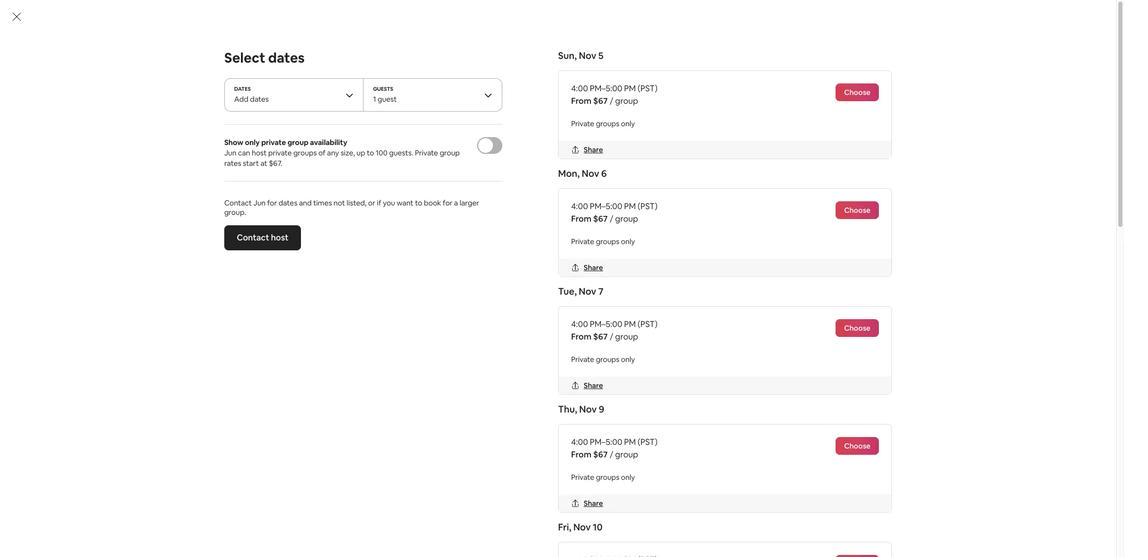Task type: describe. For each thing, give the bounding box(es) containing it.
thu, nov 9
[[559, 404, 605, 416]]

share for third 'share' button
[[584, 381, 604, 390]]

size,
[[341, 148, 355, 158]]

2 horizontal spatial the
[[757, 354, 770, 365]]

private groups only for fourth 'share' button from the bottom of the page
[[572, 119, 636, 128]]

contact for contact jun for dates and times not listed, or if you want to book for a larger group.
[[224, 198, 252, 208]]

dates inside choose from available dates 11 available
[[389, 47, 419, 62]]

(pst) for fourth 'share' button from the bottom of the page
[[638, 83, 658, 94]]

select
[[224, 49, 266, 67]]

jun inside contact jun for dates and times not listed, or if you want to book for a larger group.
[[254, 198, 266, 208]]

larger
[[460, 198, 480, 208]]

refund,
[[576, 354, 604, 365]]

guest
[[378, 94, 397, 104]]

48
[[669, 366, 679, 377]]

you
[[383, 198, 395, 208]]

select dates
[[224, 49, 305, 67]]

to inside contact jun for dates and times not listed, or if you want to book for a larger group.
[[415, 198, 423, 208]]

nov inside thu, nov 9 4:00 pm–5:00 pm (pst) private groups only
[[654, 101, 669, 112]]

host inside show only private group availability jun can host private groups of any size, up to 100 guests. private group rates start at $67.
[[252, 148, 267, 158]]

at
[[261, 159, 268, 168]]

24
[[641, 354, 650, 365]]

7 inside cancel up to 7 days before the experience start time for a full refund, or within 24 hours of booking as long as the booking is made more than 48 hours before the start time.
[[613, 341, 618, 352]]

0 horizontal spatial the
[[667, 341, 680, 352]]

policy
[[614, 322, 637, 333]]

show for show only private group availability jun can host private groups of any size, up to 100 guests. private group rates start at $67.
[[224, 138, 244, 147]]

more inside cancel up to 7 days before the experience start time for a full refund, or within 24 hours of booking as long as the booking is made more than 48 hours before the start time.
[[627, 366, 648, 377]]

private inside thu, nov 9 4:00 pm–5:00 pm (pst) private groups only
[[635, 125, 658, 135]]

fri, nov 10
[[559, 522, 603, 534]]

only inside 4:00 pm–5:00 pm (pst) private groups only
[[566, 125, 580, 135]]

1 horizontal spatial for
[[443, 198, 453, 208]]

group.
[[224, 208, 246, 217]]

add
[[234, 94, 249, 104]]

0 horizontal spatial mon,
[[398, 101, 417, 112]]

3 share button from the top
[[567, 377, 608, 395]]

private groups only for second 'share' button from the top of the page
[[572, 237, 636, 246]]

not
[[334, 198, 345, 208]]

days
[[619, 341, 637, 352]]

4:00 for fourth 'share' button from the bottom of the page
[[572, 83, 588, 94]]

2
[[799, 63, 803, 72]]

thu, for thu, nov 9
[[559, 404, 578, 416]]

availability
[[310, 138, 348, 147]]

pm inside thu, nov 9 4:00 pm–5:00 pm (pst) private groups only
[[681, 114, 692, 123]]

cancel up to 7 days before the experience start time for a full refund, or within 24 hours of booking as long as the booking is made more than 48 hours before the start time.
[[563, 341, 783, 390]]

experience
[[681, 341, 724, 352]]

2 from $67 / group from the left
[[398, 152, 465, 163]]

1 vertical spatial hours
[[680, 366, 702, 377]]

1 horizontal spatial sun, nov 5
[[559, 50, 604, 62]]

9 for thu, nov 9
[[599, 404, 605, 416]]

long
[[729, 354, 745, 365]]

0 vertical spatial sun,
[[559, 50, 577, 62]]

1 vertical spatial sun, nov 5
[[279, 101, 320, 112]]

(pst) inside 4:00 pm–5:00 pm (pst) private groups only
[[575, 114, 592, 123]]

4:00 pm–5:00 pm (pst) from $67 / group for 1st 'share' button from the bottom of the page
[[572, 437, 658, 460]]

for inside cancel up to 7 days before the experience start time for a full refund, or within 24 hours of booking as long as the booking is made more than 48 hours before the start time.
[[766, 341, 777, 352]]

choose from available dates 11 available
[[266, 47, 419, 76]]

1 horizontal spatial before
[[704, 366, 730, 377]]

tue,
[[559, 286, 577, 298]]

cancel
[[563, 341, 589, 352]]

9 for thu, nov 9 4:00 pm–5:00 pm (pst) private groups only
[[671, 101, 676, 112]]

private groups only for 1st 'share' button from the bottom of the page
[[572, 473, 636, 482]]

2 as from the left
[[747, 354, 756, 365]]

0 vertical spatial private
[[261, 138, 286, 147]]

2 horizontal spatial start
[[746, 366, 765, 377]]

0 vertical spatial 1
[[789, 63, 792, 72]]

any
[[327, 148, 339, 158]]

time
[[746, 341, 764, 352]]

0 horizontal spatial 6
[[436, 101, 441, 112]]

1 share button from the top
[[567, 141, 608, 159]]

4:00 for 1st 'share' button from the bottom of the page
[[572, 437, 588, 448]]

/ group
[[555, 152, 584, 163]]

contact jun for dates and times not listed, or if you want to book for a larger group.
[[224, 198, 480, 217]]

groups inside 4:00 pm–5:00 pm (pst) private groups only
[[541, 125, 565, 135]]

1 horizontal spatial available
[[339, 47, 386, 62]]

4:00 inside thu, nov 9 4:00 pm–5:00 pm (pst) private groups only
[[635, 114, 650, 123]]

choose
[[266, 47, 308, 62]]

contact for contact host
[[237, 232, 269, 243]]

pm for third 'share' button
[[625, 319, 636, 330]]

book
[[424, 198, 442, 208]]

(pst) for second 'share' button from the top of the page
[[638, 201, 658, 212]]

1 horizontal spatial the
[[731, 366, 744, 377]]

up inside cancel up to 7 days before the experience start time for a full refund, or within 24 hours of booking as long as the booking is made more than 48 hours before the start time.
[[591, 341, 601, 352]]

than
[[650, 366, 667, 377]]

1 vertical spatial private
[[268, 148, 292, 158]]

and
[[299, 198, 312, 208]]

pm for second 'share' button from the top of the page
[[625, 201, 636, 212]]

0 horizontal spatial 5
[[315, 101, 320, 112]]

1 horizontal spatial start
[[726, 341, 745, 352]]

1 vertical spatial available
[[275, 65, 308, 76]]

0 vertical spatial before
[[639, 341, 665, 352]]

pm for 1st 'share' button from the bottom of the page
[[625, 437, 636, 448]]

0 horizontal spatial hours
[[652, 354, 673, 365]]

show more dates
[[279, 227, 347, 238]]

1 inside guests 1 guest
[[373, 94, 376, 104]]

(pst) for 1st 'share' button from the bottom of the page
[[638, 437, 658, 448]]

1 horizontal spatial booking
[[685, 354, 717, 365]]

pm–5:00 inside 4:00 pm–5:00 pm (pst) private groups only
[[533, 114, 561, 123]]

thu, for thu, nov 9 4:00 pm–5:00 pm (pst) private groups only
[[635, 101, 652, 112]]

can
[[238, 148, 250, 158]]

from
[[310, 47, 337, 62]]



Task type: locate. For each thing, give the bounding box(es) containing it.
pm–5:00 for third 'share' button
[[590, 319, 623, 330]]

3 share from the top
[[584, 381, 604, 390]]

5
[[599, 50, 604, 62], [315, 101, 320, 112]]

0 vertical spatial mon, nov 6
[[398, 101, 441, 112]]

2 private groups only from the top
[[572, 237, 636, 246]]

start down the can
[[243, 159, 259, 168]]

1 horizontal spatial mon,
[[559, 168, 580, 180]]

if
[[377, 198, 382, 208]]

0 horizontal spatial available
[[275, 65, 308, 76]]

private groups only
[[572, 119, 636, 128], [572, 237, 636, 246], [572, 355, 636, 364], [572, 473, 636, 482]]

jun right group.
[[254, 198, 266, 208]]

dates
[[234, 86, 251, 92]]

1 horizontal spatial or
[[606, 354, 614, 365]]

1 vertical spatial 1
[[373, 94, 376, 104]]

mon, nov 6 right guest on the top
[[398, 101, 441, 112]]

2 4:00 pm–5:00 pm (pst) from $67 / group from the top
[[572, 201, 658, 224]]

4:00 for third 'share' button
[[572, 319, 588, 330]]

a inside contact jun for dates and times not listed, or if you want to book for a larger group.
[[454, 198, 458, 208]]

(pst)
[[638, 83, 658, 94], [575, 114, 592, 123], [693, 114, 711, 123], [638, 201, 658, 212], [638, 319, 658, 330], [638, 437, 658, 448]]

the down time
[[757, 354, 770, 365]]

to inside show only private group availability jun can host private groups of any size, up to 100 guests. private group rates start at $67.
[[367, 148, 374, 158]]

start inside show only private group availability jun can host private groups of any size, up to 100 guests. private group rates start at $67.
[[243, 159, 259, 168]]

0 vertical spatial jun
[[224, 148, 237, 158]]

up right size,
[[357, 148, 366, 158]]

0 vertical spatial show
[[224, 138, 244, 147]]

for right time
[[766, 341, 777, 352]]

for left "and"
[[267, 198, 277, 208]]

0 vertical spatial mon,
[[398, 101, 417, 112]]

before down long
[[704, 366, 730, 377]]

6
[[436, 101, 441, 112], [602, 168, 607, 180]]

cancellation
[[563, 322, 612, 333]]

1 4:00 pm–5:00 pm (pst) from $67 / group from the top
[[572, 83, 658, 107]]

4:00 pm–5:00 pm (pst) from $67 / group
[[572, 83, 658, 107], [572, 201, 658, 224], [572, 319, 658, 342], [572, 437, 658, 460]]

2 vertical spatial show
[[563, 403, 584, 414]]

rates
[[224, 159, 241, 168]]

0 vertical spatial 6
[[436, 101, 441, 112]]

3 private groups only from the top
[[572, 355, 636, 364]]

share up tue, nov 7
[[584, 263, 604, 273]]

of left the "any"
[[319, 148, 326, 158]]

0 vertical spatial thu,
[[635, 101, 652, 112]]

host
[[252, 148, 267, 158], [271, 232, 289, 243]]

1 horizontal spatial host
[[271, 232, 289, 243]]

dates add dates
[[234, 86, 269, 104]]

1 save this experience image from the left
[[730, 504, 742, 517]]

0 horizontal spatial sun, nov 5
[[279, 101, 320, 112]]

0 vertical spatial of
[[319, 148, 326, 158]]

1 share from the top
[[584, 145, 604, 155]]

contact inside contact jun for dates and times not listed, or if you want to book for a larger group.
[[224, 198, 252, 208]]

before up 24
[[639, 341, 665, 352]]

4 share from the top
[[584, 499, 604, 508]]

or inside contact jun for dates and times not listed, or if you want to book for a larger group.
[[368, 198, 376, 208]]

100
[[376, 148, 388, 158]]

a
[[454, 198, 458, 208], [779, 341, 783, 352]]

the down long
[[731, 366, 744, 377]]

2 save this experience image from the left
[[827, 504, 840, 517]]

share for fourth 'share' button from the bottom of the page
[[584, 145, 604, 155]]

1 horizontal spatial jun
[[254, 198, 266, 208]]

share for 1st 'share' button from the bottom of the page
[[584, 499, 604, 508]]

0 horizontal spatial mon, nov 6
[[398, 101, 441, 112]]

0 horizontal spatial to
[[367, 148, 374, 158]]

as down time
[[747, 354, 756, 365]]

made
[[604, 366, 626, 377]]

4:00 pm–5:00 pm (pst) private groups only
[[516, 114, 592, 135]]

0 horizontal spatial 7
[[599, 286, 604, 298]]

0 vertical spatial sun, nov 5
[[559, 50, 604, 62]]

show up the can
[[224, 138, 244, 147]]

9 inside thu, nov 9 4:00 pm–5:00 pm (pst) private groups only
[[671, 101, 676, 112]]

0 horizontal spatial a
[[454, 198, 458, 208]]

or up made
[[606, 354, 614, 365]]

1 vertical spatial host
[[271, 232, 289, 243]]

4 4:00 pm–5:00 pm (pst) from $67 / group from the top
[[572, 437, 658, 460]]

0 vertical spatial the
[[667, 341, 680, 352]]

1 as from the left
[[718, 354, 727, 365]]

share down the is
[[584, 381, 604, 390]]

more down 24
[[627, 366, 648, 377]]

start
[[243, 159, 259, 168], [726, 341, 745, 352], [746, 366, 765, 377]]

to left 100
[[367, 148, 374, 158]]

more for show more dates
[[302, 227, 323, 238]]

2 vertical spatial start
[[746, 366, 765, 377]]

mon,
[[398, 101, 417, 112], [559, 168, 580, 180]]

private inside 4:00 pm–5:00 pm (pst) private groups only
[[516, 125, 540, 135]]

up inside show only private group availability jun can host private groups of any size, up to 100 guests. private group rates start at $67.
[[357, 148, 366, 158]]

2 vertical spatial more
[[586, 403, 607, 414]]

up
[[357, 148, 366, 158], [591, 341, 601, 352]]

more for show more
[[586, 403, 607, 414]]

up up refund,
[[591, 341, 601, 352]]

1 vertical spatial booking
[[563, 366, 594, 377]]

show for show more
[[563, 403, 584, 414]]

only inside show only private group availability jun can host private groups of any size, up to 100 guests. private group rates start at $67.
[[245, 138, 260, 147]]

1 / 2
[[789, 63, 803, 72]]

0 vertical spatial 7
[[599, 286, 604, 298]]

1 horizontal spatial 1
[[789, 63, 792, 72]]

jun inside show only private group availability jun can host private groups of any size, up to 100 guests. private group rates start at $67.
[[224, 148, 237, 158]]

(pst) inside thu, nov 9 4:00 pm–5:00 pm (pst) private groups only
[[693, 114, 711, 123]]

0 horizontal spatial 9
[[599, 404, 605, 416]]

thu,
[[635, 101, 652, 112], [559, 404, 578, 416]]

1 horizontal spatial a
[[779, 341, 783, 352]]

the up 48
[[667, 341, 680, 352]]

of inside cancel up to 7 days before the experience start time for a full refund, or within 24 hours of booking as long as the booking is made more than 48 hours before the start time.
[[675, 354, 683, 365]]

guests.
[[389, 148, 414, 158]]

groups inside thu, nov 9 4:00 pm–5:00 pm (pst) private groups only
[[660, 125, 683, 135]]

1 horizontal spatial thu,
[[635, 101, 652, 112]]

0 horizontal spatial of
[[319, 148, 326, 158]]

1 horizontal spatial hours
[[680, 366, 702, 377]]

4:00
[[572, 83, 588, 94], [516, 114, 531, 123], [635, 114, 650, 123], [572, 201, 588, 212], [572, 319, 588, 330], [572, 437, 588, 448]]

10
[[593, 522, 603, 534]]

only inside thu, nov 9 4:00 pm–5:00 pm (pst) private groups only
[[685, 125, 699, 135]]

the
[[667, 341, 680, 352], [757, 354, 770, 365], [731, 366, 744, 377]]

0 vertical spatial available
[[339, 47, 386, 62]]

a inside cancel up to 7 days before the experience start time for a full refund, or within 24 hours of booking as long as the booking is made more than 48 hours before the start time.
[[779, 341, 783, 352]]

1 horizontal spatial 9
[[671, 101, 676, 112]]

0 horizontal spatial before
[[639, 341, 665, 352]]

pm inside 4:00 pm–5:00 pm (pst) private groups only
[[563, 114, 573, 123]]

3 from $67 / group from the left
[[635, 152, 702, 163]]

booking down 'experience'
[[685, 354, 717, 365]]

show more link
[[563, 403, 615, 414]]

mon, nov 6
[[398, 101, 441, 112], [559, 168, 607, 180]]

of inside show only private group availability jun can host private groups of any size, up to 100 guests. private group rates start at $67.
[[319, 148, 326, 158]]

2 horizontal spatial show
[[563, 403, 584, 414]]

1 left 2
[[789, 63, 792, 72]]

jun
[[224, 148, 237, 158], [254, 198, 266, 208]]

save this experience image
[[730, 504, 742, 517], [827, 504, 840, 517]]

show down the time.
[[563, 403, 584, 414]]

0 horizontal spatial as
[[718, 354, 727, 365]]

a right time
[[779, 341, 783, 352]]

dates inside dates add dates
[[250, 94, 269, 104]]

available right from
[[339, 47, 386, 62]]

more down the is
[[586, 403, 607, 414]]

more down "and"
[[302, 227, 323, 238]]

4 private groups only from the top
[[572, 473, 636, 482]]

1 vertical spatial show
[[279, 227, 300, 238]]

1 horizontal spatial 7
[[613, 341, 618, 352]]

show
[[224, 138, 244, 147], [279, 227, 300, 238], [563, 403, 584, 414]]

private groups only for third 'share' button
[[572, 355, 636, 364]]

7 right tue,
[[599, 286, 604, 298]]

0 horizontal spatial start
[[243, 159, 259, 168]]

pm–5:00 for second 'share' button from the top of the page
[[590, 201, 623, 212]]

4:00 pm–5:00 pm (pst) from $67 / group for fourth 'share' button from the bottom of the page
[[572, 83, 658, 107]]

as
[[718, 354, 727, 365], [747, 354, 756, 365]]

share up 10
[[584, 499, 604, 508]]

from $67 / group
[[279, 152, 346, 163], [398, 152, 465, 163], [635, 152, 702, 163], [754, 152, 821, 163]]

4 from $67 / group from the left
[[754, 152, 821, 163]]

contact down group.
[[237, 232, 269, 243]]

1 vertical spatial mon, nov 6
[[559, 168, 607, 180]]

or inside cancel up to 7 days before the experience start time for a full refund, or within 24 hours of booking as long as the booking is made more than 48 hours before the start time.
[[606, 354, 614, 365]]

pm–5:00 for fourth 'share' button from the bottom of the page
[[590, 83, 623, 94]]

cancellation policy
[[563, 322, 637, 333]]

4:00 pm–5:00 pm (pst) from $67 / group for third 'share' button
[[572, 319, 658, 342]]

0 horizontal spatial or
[[368, 198, 376, 208]]

show more
[[563, 403, 607, 414]]

1 vertical spatial 9
[[599, 404, 605, 416]]

dates inside contact jun for dates and times not listed, or if you want to book for a larger group.
[[279, 198, 298, 208]]

contact down rates at the top of page
[[224, 198, 252, 208]]

contact host link
[[224, 226, 301, 251]]

0 horizontal spatial show
[[224, 138, 244, 147]]

1 vertical spatial of
[[675, 354, 683, 365]]

1 from $67 / group from the left
[[279, 152, 346, 163]]

to inside cancel up to 7 days before the experience start time for a full refund, or within 24 hours of booking as long as the booking is made more than 48 hours before the start time.
[[603, 341, 611, 352]]

show only private group availability jun can host private groups of any size, up to 100 guests. private group rates start at $67.
[[224, 138, 460, 168]]

more
[[302, 227, 323, 238], [627, 366, 648, 377], [586, 403, 607, 414]]

jun up rates at the top of page
[[224, 148, 237, 158]]

groups
[[596, 119, 620, 128], [541, 125, 565, 135], [660, 125, 683, 135], [294, 148, 317, 158], [596, 237, 620, 246], [596, 355, 620, 364], [596, 473, 620, 482]]

to down the cancellation policy
[[603, 341, 611, 352]]

time.
[[563, 379, 582, 390]]

1 horizontal spatial save this experience image
[[827, 504, 840, 517]]

1 vertical spatial thu,
[[559, 404, 578, 416]]

1 horizontal spatial 6
[[602, 168, 607, 180]]

thu, inside thu, nov 9 4:00 pm–5:00 pm (pst) private groups only
[[635, 101, 652, 112]]

dates left from
[[268, 49, 305, 67]]

1 horizontal spatial sun,
[[559, 50, 577, 62]]

show down "and"
[[279, 227, 300, 238]]

show for show more dates
[[279, 227, 300, 238]]

start down time
[[746, 366, 765, 377]]

booking up the time.
[[563, 366, 594, 377]]

dates right add
[[250, 94, 269, 104]]

0 vertical spatial a
[[454, 198, 458, 208]]

contact host
[[237, 232, 289, 243]]

mon, down / group
[[559, 168, 580, 180]]

within
[[616, 354, 639, 365]]

1 horizontal spatial to
[[415, 198, 423, 208]]

of up 48
[[675, 354, 683, 365]]

1 vertical spatial 5
[[315, 101, 320, 112]]

(pst) for third 'share' button
[[638, 319, 658, 330]]

share button up tue, nov 7
[[567, 259, 608, 277]]

want
[[397, 198, 414, 208]]

nov
[[579, 50, 597, 62], [298, 101, 313, 112], [419, 101, 434, 112], [654, 101, 669, 112], [582, 168, 600, 180], [579, 286, 597, 298], [580, 404, 597, 416], [574, 522, 591, 534]]

sun,
[[559, 50, 577, 62], [279, 101, 296, 112]]

groups inside show only private group availability jun can host private groups of any size, up to 100 guests. private group rates start at $67.
[[294, 148, 317, 158]]

dates down contact jun for dates and times not listed, or if you want to book for a larger group.
[[325, 227, 347, 238]]

7 left days in the right bottom of the page
[[613, 341, 618, 352]]

contact
[[224, 198, 252, 208], [237, 232, 269, 243]]

private
[[261, 138, 286, 147], [268, 148, 292, 158]]

0 vertical spatial booking
[[685, 354, 717, 365]]

share button up show more link
[[567, 377, 608, 395]]

2 share from the top
[[584, 263, 604, 273]]

1 horizontal spatial as
[[747, 354, 756, 365]]

hours right 48
[[680, 366, 702, 377]]

1 vertical spatial 6
[[602, 168, 607, 180]]

to right 'want' at left
[[415, 198, 423, 208]]

for right book
[[443, 198, 453, 208]]

2 horizontal spatial for
[[766, 341, 777, 352]]

0 vertical spatial up
[[357, 148, 366, 158]]

1 vertical spatial up
[[591, 341, 601, 352]]

as left long
[[718, 354, 727, 365]]

1 vertical spatial sun,
[[279, 101, 296, 112]]

11
[[266, 65, 273, 76]]

before
[[639, 341, 665, 352], [704, 366, 730, 377]]

share button down 4:00 pm–5:00 pm (pst) private groups only
[[567, 141, 608, 159]]

hours up than
[[652, 354, 673, 365]]

0 vertical spatial more
[[302, 227, 323, 238]]

listed,
[[347, 198, 367, 208]]

start up long
[[726, 341, 745, 352]]

full
[[563, 354, 574, 365]]

1 vertical spatial the
[[757, 354, 770, 365]]

2 horizontal spatial to
[[603, 341, 611, 352]]

from
[[572, 96, 592, 107], [279, 152, 300, 163], [398, 152, 418, 163], [635, 152, 655, 163], [754, 152, 774, 163], [572, 214, 592, 224], [572, 332, 592, 342], [572, 449, 592, 460]]

mon, nov 6 down / group
[[559, 168, 607, 180]]

guests
[[373, 86, 393, 92]]

dates left "and"
[[279, 198, 298, 208]]

thu, nov 9 4:00 pm–5:00 pm (pst) private groups only
[[635, 101, 711, 135]]

group
[[616, 96, 639, 107], [288, 138, 309, 147], [440, 148, 460, 158], [323, 152, 346, 163], [442, 152, 465, 163], [561, 152, 584, 163], [679, 152, 702, 163], [798, 152, 821, 163], [616, 214, 639, 224], [616, 332, 639, 342], [616, 449, 639, 460]]

1 vertical spatial or
[[606, 354, 614, 365]]

1 vertical spatial a
[[779, 341, 783, 352]]

pm–5:00 for 1st 'share' button from the bottom of the page
[[590, 437, 623, 448]]

pm for fourth 'share' button from the bottom of the page
[[625, 83, 636, 94]]

for
[[267, 198, 277, 208], [443, 198, 453, 208], [766, 341, 777, 352]]

4 share button from the top
[[567, 495, 608, 513]]

is
[[596, 366, 602, 377]]

0 horizontal spatial for
[[267, 198, 277, 208]]

1 vertical spatial more
[[627, 366, 648, 377]]

share
[[584, 145, 604, 155], [584, 263, 604, 273], [584, 381, 604, 390], [584, 499, 604, 508]]

1 vertical spatial mon,
[[559, 168, 580, 180]]

2 horizontal spatial more
[[627, 366, 648, 377]]

pm
[[625, 83, 636, 94], [563, 114, 573, 123], [681, 114, 692, 123], [625, 201, 636, 212], [625, 319, 636, 330], [625, 437, 636, 448]]

2 vertical spatial the
[[731, 366, 744, 377]]

0 horizontal spatial up
[[357, 148, 366, 158]]

3 4:00 pm–5:00 pm (pst) from $67 / group from the top
[[572, 319, 658, 342]]

show inside show only private group availability jun can host private groups of any size, up to 100 guests. private group rates start at $67.
[[224, 138, 244, 147]]

private inside show only private group availability jun can host private groups of any size, up to 100 guests. private group rates start at $67.
[[415, 148, 438, 158]]

0 horizontal spatial booking
[[563, 366, 594, 377]]

1 horizontal spatial 5
[[599, 50, 604, 62]]

0 vertical spatial start
[[243, 159, 259, 168]]

0 horizontal spatial thu,
[[559, 404, 578, 416]]

private
[[572, 119, 595, 128], [516, 125, 540, 135], [635, 125, 658, 135], [415, 148, 438, 158], [572, 237, 595, 246], [572, 355, 595, 364], [572, 473, 595, 482]]

7
[[599, 286, 604, 298], [613, 341, 618, 352]]

0 vertical spatial host
[[252, 148, 267, 158]]

times
[[313, 198, 332, 208]]

1 vertical spatial to
[[415, 198, 423, 208]]

1 vertical spatial contact
[[237, 232, 269, 243]]

show more dates link
[[266, 220, 359, 245]]

dates up guests
[[389, 47, 419, 62]]

$67.
[[269, 159, 283, 168]]

0 vertical spatial to
[[367, 148, 374, 158]]

or left if
[[368, 198, 376, 208]]

mon, right guest on the top
[[398, 101, 417, 112]]

pm–5:00 inside thu, nov 9 4:00 pm–5:00 pm (pst) private groups only
[[651, 114, 680, 123]]

save this experience image
[[632, 504, 644, 517]]

fri,
[[559, 522, 572, 534]]

share for second 'share' button from the top of the page
[[584, 263, 604, 273]]

guests 1 guest
[[373, 86, 397, 104]]

to
[[367, 148, 374, 158], [415, 198, 423, 208], [603, 341, 611, 352]]

only
[[621, 119, 636, 128], [566, 125, 580, 135], [685, 125, 699, 135], [245, 138, 260, 147], [621, 237, 636, 246], [621, 355, 636, 364], [621, 473, 636, 482]]

4:00 inside 4:00 pm–5:00 pm (pst) private groups only
[[516, 114, 531, 123]]

share button up fri, nov 10
[[567, 495, 608, 513]]

1 left guest on the top
[[373, 94, 376, 104]]

0 vertical spatial hours
[[652, 354, 673, 365]]

pm–5:00
[[590, 83, 623, 94], [533, 114, 561, 123], [651, 114, 680, 123], [590, 201, 623, 212], [590, 319, 623, 330], [590, 437, 623, 448]]

dates
[[389, 47, 419, 62], [268, 49, 305, 67], [250, 94, 269, 104], [279, 198, 298, 208], [325, 227, 347, 238]]

a left larger on the left
[[454, 198, 458, 208]]

tue, nov 7
[[559, 286, 604, 298]]

0 horizontal spatial jun
[[224, 148, 237, 158]]

sun, nov 5
[[559, 50, 604, 62], [279, 101, 320, 112]]

1 vertical spatial 7
[[613, 341, 618, 352]]

2 share button from the top
[[567, 259, 608, 277]]

1 vertical spatial before
[[704, 366, 730, 377]]

share right / group
[[584, 145, 604, 155]]

0 horizontal spatial host
[[252, 148, 267, 158]]

1 private groups only from the top
[[572, 119, 636, 128]]

1
[[789, 63, 792, 72], [373, 94, 376, 104]]

/
[[794, 63, 797, 72], [610, 96, 614, 107], [318, 152, 322, 163], [437, 152, 440, 163], [555, 152, 559, 163], [674, 152, 677, 163], [792, 152, 796, 163], [610, 214, 614, 224], [610, 332, 614, 342], [610, 449, 614, 460]]

$67
[[594, 96, 608, 107], [301, 152, 316, 163], [420, 152, 434, 163], [657, 152, 672, 163], [776, 152, 790, 163], [594, 214, 608, 224], [594, 332, 608, 342], [594, 449, 608, 460]]

available down choose
[[275, 65, 308, 76]]

hours
[[652, 354, 673, 365], [680, 366, 702, 377]]

1 horizontal spatial of
[[675, 354, 683, 365]]

4:00 for second 'share' button from the top of the page
[[572, 201, 588, 212]]

4:00 pm–5:00 pm (pst) from $67 / group for second 'share' button from the top of the page
[[572, 201, 658, 224]]



Task type: vqa. For each thing, say whether or not it's contained in the screenshot.
2nd – from the right
no



